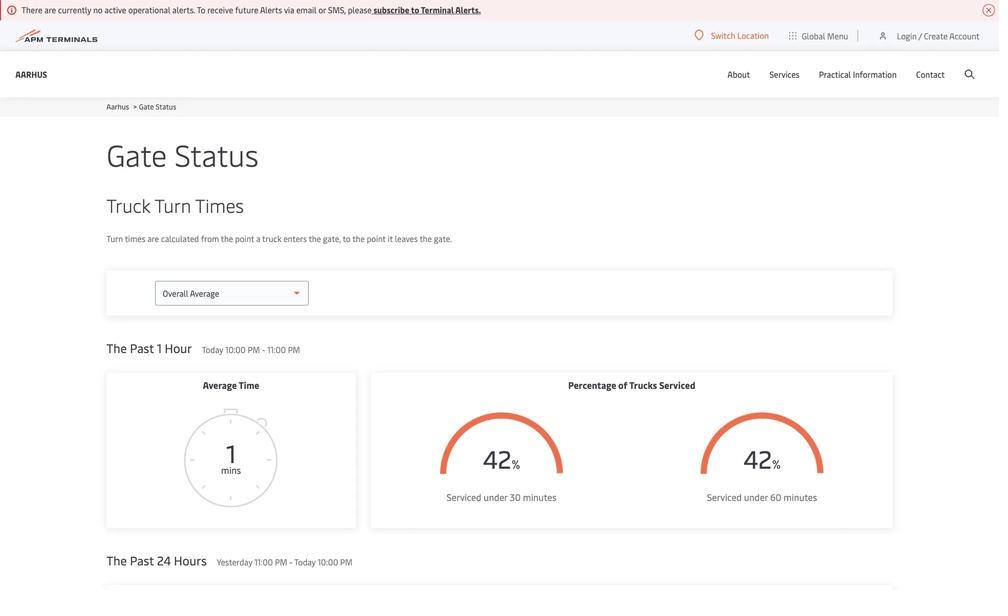 Task type: vqa. For each thing, say whether or not it's contained in the screenshot.
Efficient vehicle preparation services
no



Task type: describe. For each thing, give the bounding box(es) containing it.
0 vertical spatial gate
[[139, 102, 154, 112]]

minutes for serviced under 30 minutes
[[523, 491, 557, 504]]

times
[[195, 192, 244, 218]]

account
[[949, 30, 980, 41]]

contact button
[[916, 51, 945, 97]]

login / create account
[[897, 30, 980, 41]]

close alert image
[[983, 4, 995, 16]]

yesterday 11:00 pm - today 10:00 pm
[[217, 556, 352, 568]]

to
[[197, 4, 205, 15]]

email
[[296, 4, 316, 15]]

time
[[239, 379, 259, 392]]

leaves
[[395, 233, 418, 244]]

contact
[[916, 69, 945, 80]]

1 vertical spatial status
[[174, 134, 259, 175]]

24
[[157, 552, 171, 569]]

1 vertical spatial 1
[[226, 436, 236, 469]]

subscribe to terminal alerts. link
[[372, 4, 481, 15]]

subscribe
[[373, 4, 409, 15]]

aarhus for aarhus
[[15, 68, 47, 80]]

0 vertical spatial today
[[202, 344, 223, 355]]

switch location
[[711, 30, 769, 41]]

1 horizontal spatial aarhus link
[[106, 102, 129, 112]]

2 the from the left
[[309, 233, 321, 244]]

turn times are calculated from the point a truck enters the gate, to the point it leaves the gate.
[[106, 233, 452, 244]]

0 vertical spatial 10:00
[[225, 344, 246, 355]]

global
[[802, 30, 825, 41]]

alerts.
[[455, 4, 481, 15]]

% for 60
[[772, 456, 781, 472]]

create
[[924, 30, 948, 41]]

global menu button
[[779, 20, 859, 51]]

0 horizontal spatial turn
[[106, 233, 123, 244]]

services
[[770, 69, 800, 80]]

the past 1 hour
[[106, 340, 192, 356]]

1 vertical spatial 11:00
[[254, 556, 273, 568]]

54 % for 30
[[483, 442, 520, 475]]

past for 1
[[130, 340, 154, 356]]

location
[[737, 30, 769, 41]]

1 vertical spatial are
[[147, 233, 159, 244]]

percentage
[[568, 379, 616, 392]]

services button
[[770, 51, 800, 97]]

calculated
[[161, 233, 199, 244]]

active
[[105, 4, 126, 15]]

mins
[[221, 464, 241, 477]]

yesterday
[[217, 556, 252, 568]]

there
[[21, 4, 42, 15]]

serviced under 60 minutes
[[707, 491, 817, 504]]

terminal
[[421, 4, 454, 15]]

gate.
[[434, 233, 452, 244]]

serviced under 30 minutes
[[447, 491, 557, 504]]

average
[[203, 379, 237, 392]]

login / create account link
[[878, 20, 980, 51]]

54 for 30
[[483, 442, 512, 475]]

4 the from the left
[[420, 233, 432, 244]]

54 % for 60
[[743, 442, 781, 475]]

the past 24 hours
[[106, 552, 207, 569]]

about button
[[728, 51, 750, 97]]



Task type: locate. For each thing, give the bounding box(es) containing it.
1 horizontal spatial 54 %
[[743, 442, 781, 475]]

1 horizontal spatial to
[[411, 4, 419, 15]]

gate
[[139, 102, 154, 112], [106, 134, 167, 175]]

0 horizontal spatial 1
[[157, 340, 162, 356]]

are right times at the top of the page
[[147, 233, 159, 244]]

2 horizontal spatial serviced
[[707, 491, 742, 504]]

practical information button
[[819, 51, 897, 97]]

percentage of trucks serviced
[[568, 379, 695, 392]]

0 vertical spatial are
[[44, 4, 56, 15]]

1 horizontal spatial 1
[[226, 436, 236, 469]]

2 point from the left
[[367, 233, 386, 244]]

54 % up serviced under 30 minutes at the bottom of page
[[483, 442, 520, 475]]

1 vertical spatial turn
[[106, 233, 123, 244]]

operational
[[128, 4, 170, 15]]

switch location button
[[695, 30, 769, 41]]

gate down >
[[106, 134, 167, 175]]

0 horizontal spatial to
[[343, 233, 351, 244]]

to
[[411, 4, 419, 15], [343, 233, 351, 244]]

2 under from the left
[[744, 491, 768, 504]]

0 horizontal spatial %
[[512, 456, 520, 472]]

0 horizontal spatial under
[[484, 491, 508, 504]]

past left the hour
[[130, 340, 154, 356]]

point left it
[[367, 233, 386, 244]]

0 horizontal spatial 54 %
[[483, 442, 520, 475]]

turn left times at the top of the page
[[106, 233, 123, 244]]

1 minutes from the left
[[523, 491, 557, 504]]

1
[[157, 340, 162, 356], [226, 436, 236, 469]]

gate,
[[323, 233, 341, 244]]

the right from
[[221, 233, 233, 244]]

1 54 from the left
[[483, 442, 512, 475]]

the right gate,
[[352, 233, 365, 244]]

the for the past 1 hour
[[106, 340, 127, 356]]

under
[[484, 491, 508, 504], [744, 491, 768, 504]]

1 horizontal spatial today
[[294, 556, 316, 568]]

point
[[235, 233, 254, 244], [367, 233, 386, 244]]

past for 24
[[130, 552, 154, 569]]

past
[[130, 340, 154, 356], [130, 552, 154, 569]]

60
[[770, 491, 781, 504]]

global menu
[[802, 30, 848, 41]]

aarhus link
[[15, 68, 47, 81], [106, 102, 129, 112]]

1 past from the top
[[130, 340, 154, 356]]

54 up serviced under 60 minutes
[[743, 442, 772, 475]]

serviced for serviced under 60 minutes
[[707, 491, 742, 504]]

1 horizontal spatial under
[[744, 491, 768, 504]]

alerts.
[[172, 4, 195, 15]]

54 %
[[483, 442, 520, 475], [743, 442, 781, 475]]

aarhus
[[15, 68, 47, 80], [106, 102, 129, 112]]

0 vertical spatial aarhus
[[15, 68, 47, 80]]

truck turn times
[[106, 192, 244, 218]]

2 54 % from the left
[[743, 442, 781, 475]]

future
[[235, 4, 258, 15]]

or
[[318, 4, 326, 15]]

sms,
[[328, 4, 346, 15]]

10:00
[[225, 344, 246, 355], [318, 556, 338, 568]]

1 vertical spatial aarhus
[[106, 102, 129, 112]]

0 vertical spatial turn
[[155, 192, 191, 218]]

0 vertical spatial aarhus link
[[15, 68, 47, 81]]

currently
[[58, 4, 91, 15]]

1 under from the left
[[484, 491, 508, 504]]

-
[[262, 344, 265, 355], [289, 556, 293, 568]]

1 point from the left
[[235, 233, 254, 244]]

information
[[853, 69, 897, 80]]

- for the past 24 hours
[[289, 556, 293, 568]]

0 horizontal spatial 10:00
[[225, 344, 246, 355]]

times
[[125, 233, 145, 244]]

0 vertical spatial 11:00
[[267, 344, 286, 355]]

%
[[512, 456, 520, 472], [772, 456, 781, 472]]

minutes for serviced under 60 minutes
[[784, 491, 817, 504]]

54 for 60
[[743, 442, 772, 475]]

turn up calculated at the left top of page
[[155, 192, 191, 218]]

>
[[133, 102, 137, 112]]

via
[[284, 4, 294, 15]]

from
[[201, 233, 219, 244]]

truck
[[262, 233, 282, 244]]

54
[[483, 442, 512, 475], [743, 442, 772, 475]]

serviced
[[659, 379, 695, 392], [447, 491, 481, 504], [707, 491, 742, 504]]

are right the 'there'
[[44, 4, 56, 15]]

receive
[[207, 4, 233, 15]]

0 horizontal spatial aarhus
[[15, 68, 47, 80]]

1 horizontal spatial serviced
[[659, 379, 695, 392]]

login
[[897, 30, 917, 41]]

alerts
[[260, 4, 282, 15]]

1 horizontal spatial turn
[[155, 192, 191, 218]]

1 horizontal spatial minutes
[[784, 491, 817, 504]]

1 vertical spatial past
[[130, 552, 154, 569]]

1 54 % from the left
[[483, 442, 520, 475]]

% for 30
[[512, 456, 520, 472]]

/
[[919, 30, 922, 41]]

the
[[106, 340, 127, 356], [106, 552, 127, 569]]

gate right >
[[139, 102, 154, 112]]

% up 30
[[512, 456, 520, 472]]

2 % from the left
[[772, 456, 781, 472]]

are
[[44, 4, 56, 15], [147, 233, 159, 244]]

the
[[221, 233, 233, 244], [309, 233, 321, 244], [352, 233, 365, 244], [420, 233, 432, 244]]

enters
[[284, 233, 307, 244]]

the left gate.
[[420, 233, 432, 244]]

under left 60
[[744, 491, 768, 504]]

minutes
[[523, 491, 557, 504], [784, 491, 817, 504]]

0 vertical spatial 1
[[157, 340, 162, 356]]

- for the past 1 hour
[[262, 344, 265, 355]]

0 horizontal spatial serviced
[[447, 491, 481, 504]]

1 horizontal spatial 54
[[743, 442, 772, 475]]

hours
[[174, 552, 207, 569]]

truck
[[106, 192, 150, 218]]

1 vertical spatial today
[[294, 556, 316, 568]]

0 horizontal spatial -
[[262, 344, 265, 355]]

status
[[156, 102, 176, 112], [174, 134, 259, 175]]

status right >
[[156, 102, 176, 112]]

0 vertical spatial the
[[106, 340, 127, 356]]

turn
[[155, 192, 191, 218], [106, 233, 123, 244]]

past left 24
[[130, 552, 154, 569]]

pm
[[248, 344, 260, 355], [288, 344, 300, 355], [275, 556, 287, 568], [340, 556, 352, 568]]

hour
[[165, 340, 192, 356]]

0 horizontal spatial today
[[202, 344, 223, 355]]

1 vertical spatial to
[[343, 233, 351, 244]]

1 vertical spatial the
[[106, 552, 127, 569]]

3 the from the left
[[352, 233, 365, 244]]

aarhus > gate status
[[106, 102, 176, 112]]

1 vertical spatial gate
[[106, 134, 167, 175]]

2 past from the top
[[130, 552, 154, 569]]

0 vertical spatial status
[[156, 102, 176, 112]]

1 horizontal spatial -
[[289, 556, 293, 568]]

2 minutes from the left
[[784, 491, 817, 504]]

0 horizontal spatial aarhus link
[[15, 68, 47, 81]]

1 horizontal spatial point
[[367, 233, 386, 244]]

today
[[202, 344, 223, 355], [294, 556, 316, 568]]

no
[[93, 4, 103, 15]]

1 horizontal spatial aarhus
[[106, 102, 129, 112]]

0 horizontal spatial 54
[[483, 442, 512, 475]]

1 % from the left
[[512, 456, 520, 472]]

1 vertical spatial aarhus link
[[106, 102, 129, 112]]

1 horizontal spatial 10:00
[[318, 556, 338, 568]]

switch
[[711, 30, 735, 41]]

aarhus for aarhus > gate status
[[106, 102, 129, 112]]

54 up serviced under 30 minutes at the bottom of page
[[483, 442, 512, 475]]

0 vertical spatial past
[[130, 340, 154, 356]]

2 54 from the left
[[743, 442, 772, 475]]

to right gate,
[[343, 233, 351, 244]]

about
[[728, 69, 750, 80]]

1 vertical spatial -
[[289, 556, 293, 568]]

1 vertical spatial 10:00
[[318, 556, 338, 568]]

30
[[510, 491, 521, 504]]

practical information
[[819, 69, 897, 80]]

please
[[348, 4, 372, 15]]

% up 60
[[772, 456, 781, 472]]

average time
[[203, 379, 259, 392]]

the for the past 24 hours
[[106, 552, 127, 569]]

under left 30
[[484, 491, 508, 504]]

of
[[618, 379, 627, 392]]

1 horizontal spatial are
[[147, 233, 159, 244]]

under for 60
[[744, 491, 768, 504]]

minutes right 60
[[784, 491, 817, 504]]

1 the from the left
[[221, 233, 233, 244]]

0 vertical spatial to
[[411, 4, 419, 15]]

54 % up serviced under 60 minutes
[[743, 442, 781, 475]]

a
[[256, 233, 260, 244]]

practical
[[819, 69, 851, 80]]

serviced for serviced under 30 minutes
[[447, 491, 481, 504]]

0 horizontal spatial are
[[44, 4, 56, 15]]

1 the from the top
[[106, 340, 127, 356]]

menu
[[827, 30, 848, 41]]

to left terminal
[[411, 4, 419, 15]]

there are currently no active operational alerts. to receive future alerts via email or sms, please subscribe to terminal alerts.
[[21, 4, 481, 15]]

trucks
[[629, 379, 657, 392]]

the left gate,
[[309, 233, 321, 244]]

point left a
[[235, 233, 254, 244]]

under for 30
[[484, 491, 508, 504]]

0 vertical spatial -
[[262, 344, 265, 355]]

2 the from the top
[[106, 552, 127, 569]]

minutes right 30
[[523, 491, 557, 504]]

today 10:00 pm - 11:00 pm
[[202, 344, 300, 355]]

0 horizontal spatial minutes
[[523, 491, 557, 504]]

it
[[388, 233, 393, 244]]

0 horizontal spatial point
[[235, 233, 254, 244]]

1 horizontal spatial %
[[772, 456, 781, 472]]

status up 'times'
[[174, 134, 259, 175]]

gate status
[[106, 134, 259, 175]]



